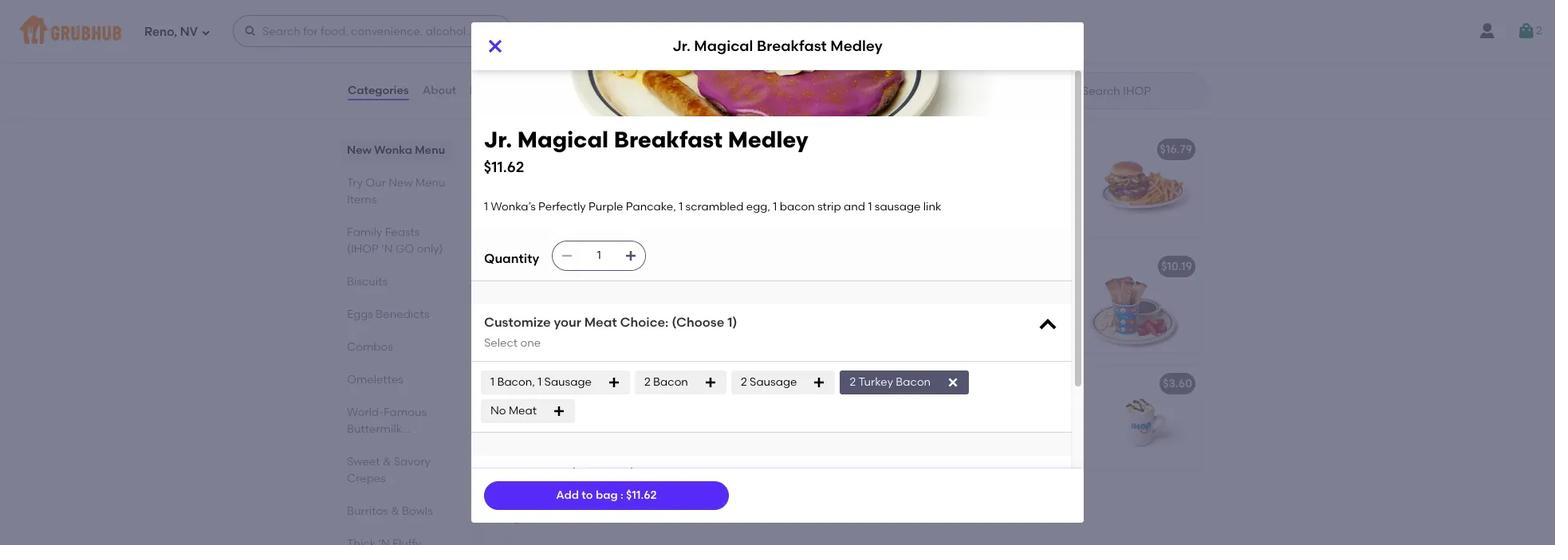 Task type: vqa. For each thing, say whether or not it's contained in the screenshot.
Add To Bag : $11.62
yes



Task type: locate. For each thing, give the bounding box(es) containing it.
1 horizontal spatial flavored
[[947, 400, 992, 414]]

pancakes inside world-famous buttermilk pancakes sweet & savory crepes
[[347, 440, 400, 453]]

try our new menu items down add to bag : $11.62
[[497, 504, 700, 524]]

new wonka menu
[[347, 144, 445, 157]]

0 horizontal spatial strawberry
[[633, 377, 694, 391]]

1 horizontal spatial jr. magical breakfast medley
[[673, 37, 883, 55]]

a left side
[[998, 283, 1006, 296]]

topping, for scrumdiddlyumptious jr. strawberry hot chocolate
[[917, 432, 963, 446]]

0 vertical spatial new
[[347, 144, 372, 157]]

2 vertical spatial &
[[391, 505, 400, 519]]

egg,
[[747, 200, 771, 214], [571, 299, 595, 312]]

$11.62 for add to bag
[[626, 489, 657, 503]]

strip
[[818, 200, 842, 214], [642, 299, 666, 312]]

breakfast right (short
[[757, 37, 827, 55]]

1 vertical spatial try our new menu items
[[497, 504, 700, 524]]

2 vertical spatial medley
[[629, 260, 669, 274]]

& inside tab
[[391, 505, 400, 519]]

world-famous buttermilk pancakes tab
[[347, 405, 447, 453]]

mousse,
[[578, 198, 622, 211]]

egg, up your
[[571, 299, 595, 312]]

scrambled up customize
[[510, 299, 568, 312]]

1 vertical spatial $11.62
[[626, 489, 657, 503]]

a left "mixed"
[[625, 198, 632, 211]]

glitter down "icing,"
[[537, 113, 569, 126]]

crepes
[[347, 472, 386, 486]]

breakfast
[[757, 37, 827, 55], [615, 126, 723, 153], [574, 260, 627, 274]]

jr.
[[673, 37, 691, 55], [484, 126, 513, 153], [510, 260, 524, 274], [991, 377, 1004, 391]]

try our new menu items down new wonka menu
[[347, 176, 446, 207]]

strawberry
[[510, 416, 568, 430], [867, 416, 925, 430]]

meat
[[585, 315, 617, 330], [509, 404, 537, 418]]

bacon right turkey
[[896, 376, 931, 389]]

(short
[[712, 26, 746, 39]]

1 horizontal spatial our
[[527, 504, 558, 524]]

0 horizontal spatial strip
[[642, 299, 666, 312]]

0 vertical spatial purple
[[610, 26, 646, 39]]

topped up "icing,"
[[565, 81, 605, 94]]

bacon down $9.59
[[780, 200, 815, 214]]

1 vertical spatial menu
[[416, 176, 446, 190]]

of down 2 bacon
[[654, 432, 665, 446]]

breakfast inside the jr. magical breakfast medley $11.62
[[615, 126, 723, 153]]

pancakes down 'buttermilk'
[[347, 440, 400, 453]]

0 horizontal spatial whipped
[[510, 432, 557, 446]]

2 horizontal spatial gold
[[985, 449, 1009, 462]]

reno,
[[144, 24, 177, 39]]

items inside try our new menu items
[[347, 193, 377, 207]]

1 wonka's perfectly purple pancake, 1 scrambled egg, 1 bacon strip and 1 sausage link down the biscuit
[[484, 200, 942, 214]]

wonka's perfectly purple pancakes - (short stack) image
[[725, 15, 845, 119]]

0 vertical spatial pancakes
[[649, 26, 702, 39]]

topped inside warm and flaky buttermilk biscuit split and filled with creamy cheesecake mousse, a mixed berry topping, topped with purple cream cheese icing and powdered sugar.
[[558, 214, 598, 228]]

new down new wonka menu tab
[[389, 176, 413, 190]]

combos tab
[[347, 339, 447, 356]]

topping, up the (optional)
[[560, 432, 605, 446]]

cream inside the two purple buttermilk pancakes layered with creamy cheesecake mousse & topped with purple cream cheese icing, whipped topping and gold glitter sugar.
[[671, 81, 706, 94]]

2 sauce from the left
[[925, 449, 958, 462]]

1 horizontal spatial strip
[[818, 200, 842, 214]]

0 horizontal spatial sausage
[[545, 376, 592, 389]]

daydream berry biscuit image
[[725, 132, 845, 236]]

1 horizontal spatial whipped
[[583, 97, 630, 110]]

2 sausage
[[741, 376, 797, 389]]

-
[[705, 26, 710, 39]]

2 flavored from the left
[[947, 400, 992, 414]]

1
[[484, 200, 488, 214], [679, 200, 683, 214], [773, 200, 777, 214], [868, 200, 872, 214], [510, 283, 514, 296], [705, 283, 709, 296], [597, 299, 601, 312], [692, 299, 696, 312], [491, 376, 495, 389], [538, 376, 542, 389]]

$11.62 inside the jr. magical breakfast medley $11.62
[[484, 158, 525, 176]]

wonka's
[[491, 200, 536, 214], [517, 283, 562, 296]]

topped inside the two purple buttermilk pancakes layered with creamy cheesecake mousse & topped with purple cream cheese icing, whipped topping and gold glitter sugar.
[[565, 81, 605, 94]]

bacon up choice:
[[604, 299, 639, 312]]

0 vertical spatial $11.62
[[484, 158, 525, 176]]

whipped right "icing,"
[[583, 97, 630, 110]]

1 horizontal spatial hot chocolate flavored with strawberry syrup, topped with whipped topping, a drizzle of chocolate sauce and gold glitter sugar.
[[867, 400, 1043, 478]]

purple
[[534, 48, 569, 62], [633, 81, 668, 94], [626, 214, 661, 228]]

$10.79
[[803, 26, 835, 39]]

flavored down scrumdiddlyumptious strawberry hot chocolate
[[590, 400, 634, 414]]

select
[[484, 336, 518, 350]]

& right sweet
[[383, 456, 391, 469]]

1 vertical spatial buttermilk
[[598, 165, 653, 179]]

add
[[484, 467, 511, 482], [556, 489, 579, 503]]

1 vertical spatial medley
[[729, 126, 809, 153]]

svg image
[[244, 25, 257, 38], [486, 37, 505, 56], [625, 250, 638, 263], [947, 377, 960, 389], [553, 405, 566, 418], [1037, 466, 1060, 488]]

with inside sliced french toast with a side of strawberries, banana and chocolate dipping sauce.
[[973, 283, 996, 296]]

pancake, up (choose
[[652, 283, 702, 296]]

1 flavored from the left
[[590, 400, 634, 414]]

drizzle up the (optional)
[[618, 432, 652, 446]]

2 syrup, from the left
[[928, 416, 960, 430]]

drizzle down 'scrumdiddlyumptious jr. strawberry hot chocolate'
[[975, 432, 1009, 446]]

and inside the two purple buttermilk pancakes layered with creamy cheesecake mousse & topped with purple cream cheese icing, whipped topping and gold glitter sugar.
[[678, 97, 700, 110]]

jr. magical breakfast medley
[[673, 37, 883, 55], [510, 260, 669, 274]]

breakfast up the biscuit
[[615, 126, 723, 153]]

0 vertical spatial menu
[[415, 144, 445, 157]]

add for add to bag : $11.62
[[556, 489, 579, 503]]

1 vertical spatial creamy
[[613, 182, 654, 195]]

strawberries,
[[867, 299, 937, 312]]

strawberry for scrumdiddlyumptious jr. strawberry hot chocolate
[[867, 416, 925, 430]]

topped
[[565, 81, 605, 94], [558, 214, 598, 228], [605, 416, 645, 430], [963, 416, 1003, 430]]

menu
[[415, 144, 445, 157], [416, 176, 446, 190], [604, 504, 650, 524]]

menu inside try our new menu items
[[416, 176, 446, 190]]

1 vertical spatial sausage
[[510, 315, 556, 329]]

menu inside new wonka menu tab
[[415, 144, 445, 157]]

french
[[903, 283, 940, 296]]

new inside tab
[[347, 144, 372, 157]]

1 horizontal spatial meat
[[585, 315, 617, 330]]

menu down :
[[604, 504, 650, 524]]

glitter inside the two purple buttermilk pancakes layered with creamy cheesecake mousse & topped with purple cream cheese icing, whipped topping and gold glitter sugar.
[[537, 113, 569, 126]]

sauce
[[567, 449, 600, 462], [925, 449, 958, 462]]

search icon image
[[1057, 81, 1076, 101]]

0 horizontal spatial topping,
[[510, 214, 555, 228]]

willy's jr. french toast dippers image
[[1083, 250, 1202, 354]]

1 horizontal spatial gold
[[627, 449, 651, 462]]

cheese inside warm and flaky buttermilk biscuit split and filled with creamy cheesecake mousse, a mixed berry topping, topped with purple cream cheese icing and powdered sugar.
[[510, 230, 549, 244]]

cheese up quantity
[[510, 230, 549, 244]]

2
[[1537, 24, 1543, 37], [645, 376, 651, 389], [741, 376, 747, 389], [850, 376, 856, 389]]

daydream berry biscuit
[[510, 143, 639, 156]]

0 horizontal spatial try our new menu items
[[347, 176, 446, 207]]

berry
[[671, 198, 699, 211]]

your
[[554, 315, 582, 330]]

1 vertical spatial scrambled
[[510, 299, 568, 312]]

our inside 'try our new menu items' tab
[[366, 176, 386, 190]]

topped down scrumdiddlyumptious strawberry hot chocolate
[[605, 416, 645, 430]]

cream down berry
[[664, 214, 699, 228]]

& inside world-famous buttermilk pancakes sweet & savory crepes
[[383, 456, 391, 469]]

sausage left $5.99
[[750, 376, 797, 389]]

reviews
[[470, 84, 514, 97]]

syrup, up the (optional)
[[571, 416, 603, 430]]

$11.62 for jr. magical breakfast medley
[[484, 158, 525, 176]]

strip down $9.59
[[818, 200, 842, 214]]

whipped down no meat
[[510, 432, 557, 446]]

meat right no
[[509, 404, 537, 418]]

pancakes for sweet
[[347, 440, 400, 453]]

2 hot chocolate flavored with strawberry syrup, topped with whipped topping, a drizzle of chocolate sauce and gold glitter sugar. from the left
[[867, 400, 1043, 478]]

1 sauce from the left
[[567, 449, 600, 462]]

family feasts (ihop 'n go only)
[[347, 226, 443, 256]]

sausage
[[545, 376, 592, 389], [750, 376, 797, 389]]

1 horizontal spatial bacon
[[896, 376, 931, 389]]

try down "cheese?"
[[497, 504, 523, 524]]

wonka's up customize
[[517, 283, 562, 296]]

1 horizontal spatial items
[[654, 504, 700, 524]]

whipped for scrumdiddlyumptious jr. strawberry hot chocolate
[[867, 432, 915, 446]]

purple up pancakes
[[610, 26, 646, 39]]

1 vertical spatial new
[[389, 176, 413, 190]]

0 vertical spatial buttermilk
[[572, 48, 627, 62]]

hot
[[696, 377, 716, 391], [1070, 377, 1090, 391], [510, 400, 529, 414], [867, 400, 887, 414]]

and
[[678, 97, 700, 110], [546, 165, 567, 179], [535, 182, 556, 195], [844, 200, 866, 214], [580, 230, 602, 244], [668, 299, 690, 312], [985, 299, 1007, 312], [603, 449, 624, 462], [960, 449, 982, 462]]

purple down "mixed"
[[626, 214, 661, 228]]

topping, down split
[[510, 214, 555, 228]]

perfectly right wonka's
[[559, 26, 608, 39]]

drizzle for strawberry
[[618, 432, 652, 446]]

new
[[347, 144, 372, 157], [389, 176, 413, 190], [562, 504, 600, 524]]

1 horizontal spatial sausage
[[750, 376, 797, 389]]

topping,
[[510, 214, 555, 228], [560, 432, 605, 446], [917, 432, 963, 446]]

buttermilk down wonka's perfectly purple pancakes - (short stack) in the top of the page
[[572, 48, 627, 62]]

2 vertical spatial purple
[[626, 214, 661, 228]]

0 horizontal spatial items
[[347, 193, 377, 207]]

and inside 1 wonka's perfectly purple pancake, 1 scrambled egg, 1 bacon strip and 1 sausage link
[[668, 299, 690, 312]]

our down wonka
[[366, 176, 386, 190]]

1)
[[728, 315, 738, 330]]

2 horizontal spatial new
[[562, 504, 600, 524]]

about button
[[422, 62, 457, 120]]

sugar.
[[571, 113, 604, 126], [662, 230, 695, 244], [510, 465, 543, 478], [867, 465, 900, 478]]

chocolate down 1)
[[719, 377, 777, 391]]

1 horizontal spatial topping,
[[560, 432, 605, 446]]

1 cheese from the top
[[510, 97, 549, 110]]

daydream
[[510, 143, 568, 156]]

1 vertical spatial our
[[527, 504, 558, 524]]

$11.62
[[484, 158, 525, 176], [626, 489, 657, 503]]

2 strawberry from the left
[[867, 416, 925, 430]]

topped up "icing"
[[558, 214, 598, 228]]

1 vertical spatial breakfast
[[615, 126, 723, 153]]

scrumdiddlyumptious down sauce.
[[867, 377, 988, 391]]

buttermilk inside the two purple buttermilk pancakes layered with creamy cheesecake mousse & topped with purple cream cheese icing, whipped topping and gold glitter sugar.
[[572, 48, 627, 62]]

cream inside warm and flaky buttermilk biscuit split and filled with creamy cheesecake mousse, a mixed berry topping, topped with purple cream cheese icing and powdered sugar.
[[664, 214, 699, 228]]

items up family
[[347, 193, 377, 207]]

of right side
[[1033, 283, 1044, 296]]

1 vertical spatial purple
[[589, 200, 623, 214]]

drizzle
[[618, 432, 652, 446], [975, 432, 1009, 446]]

sweet & savory crepes tab
[[347, 454, 447, 488]]

1 horizontal spatial chocolate
[[1093, 377, 1151, 391]]

glitter down 2 bacon
[[654, 449, 686, 462]]

link inside 1 wonka's perfectly purple pancake, 1 scrambled egg, 1 bacon strip and 1 sausage link
[[559, 315, 577, 329]]

savory
[[394, 456, 431, 469]]

$11.62 right :
[[626, 489, 657, 503]]

gold up the (optional)
[[627, 449, 651, 462]]

2 vertical spatial new
[[562, 504, 600, 524]]

add left "cheese?"
[[484, 467, 511, 482]]

1 horizontal spatial pancakes
[[649, 26, 702, 39]]

0 horizontal spatial drizzle
[[618, 432, 652, 446]]

magical inside the jr. magical breakfast medley $11.62
[[518, 126, 609, 153]]

wonka's down split
[[491, 200, 536, 214]]

purple up topping
[[633, 81, 668, 94]]

gold for scrumdiddlyumptious jr. strawberry hot chocolate
[[985, 449, 1009, 462]]

0 horizontal spatial scrambled
[[510, 299, 568, 312]]

0 horizontal spatial meat
[[509, 404, 537, 418]]

scrambled down the biscuit
[[686, 200, 744, 214]]

hot chocolate flavored with strawberry syrup, topped with whipped topping, a drizzle of chocolate sauce and gold glitter sugar. down 'scrumdiddlyumptious jr. strawberry hot chocolate'
[[867, 400, 1043, 478]]

scrumdiddlyumptious for scrumdiddlyumptious strawberry hot chocolate
[[510, 377, 630, 391]]

0 horizontal spatial flavored
[[590, 400, 634, 414]]

1 horizontal spatial glitter
[[654, 449, 686, 462]]

1 strawberry from the left
[[510, 416, 568, 430]]

sausage right bacon,
[[545, 376, 592, 389]]

cream
[[671, 81, 706, 94], [664, 214, 699, 228]]

Search IHOP search field
[[1081, 84, 1203, 99]]

buttermilk down biscuit
[[598, 165, 653, 179]]

1 vertical spatial cheesecake
[[510, 198, 575, 211]]

glitter for scrumdiddlyumptious jr. strawberry hot chocolate
[[1011, 449, 1043, 462]]

2 scrumdiddlyumptious from the left
[[867, 377, 988, 391]]

syrup,
[[571, 416, 603, 430], [928, 416, 960, 430]]

pancake, up powdered
[[626, 200, 676, 214]]

customize
[[484, 315, 551, 330]]

0 vertical spatial breakfast
[[757, 37, 827, 55]]

1 scrumdiddlyumptious from the left
[[510, 377, 630, 391]]

0 vertical spatial pancake,
[[626, 200, 676, 214]]

strawberry down 1 bacon, 1 sausage
[[510, 416, 568, 430]]

flavored down 'scrumdiddlyumptious jr. strawberry hot chocolate'
[[947, 400, 992, 414]]

add left to at the left bottom
[[556, 489, 579, 503]]

items down add to bag : $11.62
[[654, 504, 700, 524]]

0 horizontal spatial our
[[366, 176, 386, 190]]

meat inside customize your meat choice: (choose 1) select one
[[585, 315, 617, 330]]

& left bowls
[[391, 505, 400, 519]]

icing
[[551, 230, 578, 244]]

cheesecake
[[622, 64, 688, 78], [510, 198, 575, 211]]

1 vertical spatial link
[[559, 315, 577, 329]]

of down 'scrumdiddlyumptious jr. strawberry hot chocolate'
[[1012, 432, 1023, 446]]

$10.19
[[1162, 260, 1193, 274]]

(optional)
[[571, 467, 636, 482]]

no meat
[[491, 404, 537, 418]]

1 vertical spatial egg,
[[571, 299, 595, 312]]

1 drizzle from the left
[[618, 432, 652, 446]]

0 vertical spatial link
[[924, 200, 942, 214]]

1 horizontal spatial drizzle
[[975, 432, 1009, 446]]

2 horizontal spatial glitter
[[1011, 449, 1043, 462]]

perfectly
[[559, 26, 608, 39], [539, 200, 586, 214], [564, 283, 612, 296]]

menu down new wonka menu tab
[[416, 176, 446, 190]]

purple up choice:
[[614, 283, 649, 296]]

of for scrumdiddlyumptious strawberry hot chocolate
[[654, 432, 665, 446]]

tab
[[347, 536, 447, 546]]

0 horizontal spatial syrup,
[[571, 416, 603, 430]]

flavored for jr.
[[947, 400, 992, 414]]

world-
[[347, 406, 384, 420]]

0 vertical spatial meat
[[585, 315, 617, 330]]

2 strawberry from the left
[[1007, 377, 1068, 391]]

strip inside 1 wonka's perfectly purple pancake, 1 scrambled egg, 1 bacon strip and 1 sausage link
[[642, 299, 666, 312]]

2 sausage from the left
[[750, 376, 797, 389]]

0 horizontal spatial try
[[347, 176, 363, 190]]

new left wonka
[[347, 144, 372, 157]]

1 hot chocolate flavored with strawberry syrup, topped with whipped topping, a drizzle of chocolate sauce and gold glitter sugar. from the left
[[510, 400, 686, 478]]

cheesecake down pancakes
[[622, 64, 688, 78]]

bacon down choice:
[[654, 376, 689, 389]]

cheese?
[[514, 467, 568, 482]]

1 horizontal spatial sausage
[[875, 200, 921, 214]]

biscuit
[[602, 143, 639, 156]]

hot chocolate flavored with strawberry syrup, topped with whipped topping, a drizzle of chocolate sauce and gold glitter sugar.
[[510, 400, 686, 478], [867, 400, 1043, 478]]

new down to at the left bottom
[[562, 504, 600, 524]]

(ihop
[[347, 243, 379, 256]]

breakfast down powdered
[[574, 260, 627, 274]]

1 horizontal spatial scrumdiddlyumptious
[[867, 377, 988, 391]]

1 horizontal spatial add
[[556, 489, 579, 503]]

1 vertical spatial wonka's
[[517, 283, 562, 296]]

0 vertical spatial cheese
[[510, 97, 549, 110]]

pancakes up pancakes
[[649, 26, 702, 39]]

svg image
[[1518, 22, 1537, 41], [201, 28, 211, 37], [561, 250, 574, 263], [1037, 315, 1060, 337], [608, 377, 621, 389], [704, 377, 717, 389], [813, 377, 826, 389]]

gold for scrumdiddlyumptious strawberry hot chocolate
[[627, 449, 651, 462]]

creamy up "icing,"
[[578, 64, 620, 78]]

topping, for scrumdiddlyumptious strawberry hot chocolate
[[560, 432, 605, 446]]

filled
[[559, 182, 585, 195]]

purple up powdered
[[589, 200, 623, 214]]

perfectly down input item quantity number field in the left of the page
[[564, 283, 612, 296]]

1 syrup, from the left
[[571, 416, 603, 430]]

glitter down 'scrumdiddlyumptious jr. strawberry hot chocolate'
[[1011, 449, 1043, 462]]

0 vertical spatial scrambled
[[686, 200, 744, 214]]

layered
[[510, 64, 550, 78]]

2 horizontal spatial topping,
[[917, 432, 963, 446]]

0 horizontal spatial cheesecake
[[510, 198, 575, 211]]

of for scrumdiddlyumptious jr. strawberry hot chocolate
[[1012, 432, 1023, 446]]

omelettes tab
[[347, 372, 447, 389]]

strip up choice:
[[642, 299, 666, 312]]

1 wonka's perfectly purple pancake, 1 scrambled egg, 1 bacon strip and 1 sausage link down input item quantity number field in the left of the page
[[510, 283, 709, 329]]

hoverchoc pancake tacos
[[867, 26, 1012, 39]]

scrumdiddlyumptious down one
[[510, 377, 630, 391]]

syrup, for strawberry
[[571, 416, 603, 430]]

purple inside 1 wonka's perfectly purple pancake, 1 scrambled egg, 1 bacon strip and 1 sausage link
[[614, 283, 649, 296]]

0 vertical spatial items
[[347, 193, 377, 207]]

0 vertical spatial try
[[347, 176, 363, 190]]

and inside sliced french toast with a side of strawberries, banana and chocolate dipping sauce.
[[985, 299, 1007, 312]]

jr. magical breakfast medley image
[[725, 250, 845, 354]]

topping, down 2 turkey bacon
[[917, 432, 963, 446]]

new inside tab
[[389, 176, 413, 190]]

0 horizontal spatial scrumdiddlyumptious
[[510, 377, 630, 391]]

0 horizontal spatial sauce
[[567, 449, 600, 462]]

cheesecake down split
[[510, 198, 575, 211]]

only)
[[417, 243, 443, 256]]

0 horizontal spatial of
[[654, 432, 665, 446]]

2 inside "button"
[[1537, 24, 1543, 37]]

gold inside the two purple buttermilk pancakes layered with creamy cheesecake mousse & topped with purple cream cheese icing, whipped topping and gold glitter sugar.
[[510, 113, 534, 126]]

menu right wonka
[[415, 144, 445, 157]]

0 vertical spatial medley
[[831, 37, 883, 55]]

quantity
[[484, 251, 540, 266]]

2 cheese from the top
[[510, 230, 549, 244]]

0 vertical spatial wonka's
[[491, 200, 536, 214]]

link
[[924, 200, 942, 214], [559, 315, 577, 329]]

1 vertical spatial pancake,
[[652, 283, 702, 296]]

try up family
[[347, 176, 363, 190]]

gold down mousse
[[510, 113, 534, 126]]

purple up layered
[[534, 48, 569, 62]]

bowls
[[402, 505, 433, 519]]

jr. magical breakfast medley $11.62
[[484, 126, 809, 176]]

gold down 'scrumdiddlyumptious jr. strawberry hot chocolate'
[[985, 449, 1009, 462]]

0 vertical spatial sausage
[[875, 200, 921, 214]]

1 vertical spatial purple
[[633, 81, 668, 94]]

0 horizontal spatial bacon
[[654, 376, 689, 389]]

1 horizontal spatial try
[[497, 504, 523, 524]]

whipped for scrumdiddlyumptious strawberry hot chocolate
[[510, 432, 557, 446]]

egg, right berry
[[747, 200, 771, 214]]

svg image inside 2 "button"
[[1518, 22, 1537, 41]]

fantastical wonka burger image
[[1083, 132, 1202, 236]]

hot chocolate flavored with strawberry syrup, topped with whipped topping, a drizzle of chocolate sauce and gold glitter sugar. up add to bag : $11.62
[[510, 400, 686, 478]]

cheese down mousse
[[510, 97, 549, 110]]

items
[[347, 193, 377, 207], [654, 504, 700, 524]]

wonka
[[374, 144, 412, 157]]

2 drizzle from the left
[[975, 432, 1009, 446]]

0 vertical spatial add
[[484, 467, 511, 482]]

meat right your
[[585, 315, 617, 330]]

mousse
[[510, 81, 552, 94]]

1 horizontal spatial $11.62
[[626, 489, 657, 503]]

0 horizontal spatial bacon
[[604, 299, 639, 312]]

syrup, down 2 turkey bacon
[[928, 416, 960, 430]]

strawberry for scrumdiddlyumptious strawberry hot chocolate
[[510, 416, 568, 430]]

1 horizontal spatial strawberry
[[867, 416, 925, 430]]

& up "icing,"
[[554, 81, 563, 94]]

chocolate left $3.60
[[1093, 377, 1151, 391]]

perfectly down filled
[[539, 200, 586, 214]]

1 vertical spatial add
[[556, 489, 579, 503]]

2 chocolate from the left
[[1093, 377, 1151, 391]]

our down "cheese?"
[[527, 504, 558, 524]]

strawberry down 2 turkey bacon
[[867, 416, 925, 430]]

burritos & bowls tab
[[347, 503, 447, 520]]

sugar. inside the two purple buttermilk pancakes layered with creamy cheesecake mousse & topped with purple cream cheese icing, whipped topping and gold glitter sugar.
[[571, 113, 604, 126]]

Input item quantity number field
[[582, 242, 617, 271]]

0 vertical spatial purple
[[534, 48, 569, 62]]

creamy up "mixed"
[[613, 182, 654, 195]]

0 vertical spatial &
[[554, 81, 563, 94]]

1 vertical spatial strip
[[642, 299, 666, 312]]

0 horizontal spatial sausage
[[510, 315, 556, 329]]

0 horizontal spatial glitter
[[537, 113, 569, 126]]

$11.62 up split
[[484, 158, 525, 176]]

0 vertical spatial cheesecake
[[622, 64, 688, 78]]

pancakes
[[649, 26, 702, 39], [347, 440, 400, 453]]

jr. inside the jr. magical breakfast medley $11.62
[[484, 126, 513, 153]]

cream up topping
[[671, 81, 706, 94]]

scrumdiddlyumptious
[[510, 377, 630, 391], [867, 377, 988, 391]]

2 button
[[1518, 17, 1543, 45]]



Task type: describe. For each thing, give the bounding box(es) containing it.
2 vertical spatial magical
[[526, 260, 571, 274]]

1 bacon, 1 sausage
[[491, 376, 592, 389]]

benedicts
[[376, 308, 430, 322]]

egg, inside 1 wonka's perfectly purple pancake, 1 scrambled egg, 1 bacon strip and 1 sausage link
[[571, 299, 595, 312]]

scrumdiddlyumptious jr. strawberry hot chocolate image
[[1083, 367, 1202, 471]]

flaky
[[570, 165, 595, 179]]

eggs benedicts tab
[[347, 306, 447, 323]]

toast
[[943, 283, 970, 296]]

side
[[1009, 283, 1031, 296]]

topping, inside warm and flaky buttermilk biscuit split and filled with creamy cheesecake mousse, a mixed berry topping, topped with purple cream cheese icing and powdered sugar.
[[510, 214, 555, 228]]

sliced french toast with a side of strawberries, banana and chocolate dipping sauce.
[[867, 283, 1064, 329]]

main navigation navigation
[[0, 0, 1556, 62]]

burritos
[[347, 505, 388, 519]]

warm
[[510, 165, 543, 179]]

hot chocolate flavored with strawberry syrup, topped with whipped topping, a drizzle of chocolate sauce and gold glitter sugar. for jr.
[[867, 400, 1043, 478]]

icing,
[[551, 97, 580, 110]]

add for add cheese? (optional)
[[484, 467, 511, 482]]

a down 'scrumdiddlyumptious jr. strawberry hot chocolate'
[[965, 432, 973, 446]]

cheesecake inside warm and flaky buttermilk biscuit split and filled with creamy cheesecake mousse, a mixed berry topping, topped with purple cream cheese icing and powdered sugar.
[[510, 198, 575, 211]]

flavored for strawberry
[[590, 400, 634, 414]]

hot chocolate flavored with strawberry syrup, topped with whipped topping, a drizzle of chocolate sauce and gold glitter sugar. for strawberry
[[510, 400, 686, 478]]

$5.99
[[807, 377, 835, 391]]

customize your meat choice: (choose 1) select one
[[484, 315, 738, 350]]

pancakes for -
[[649, 26, 702, 39]]

wonka's inside 1 wonka's perfectly purple pancake, 1 scrambled egg, 1 bacon strip and 1 sausage link
[[517, 283, 562, 296]]

to
[[582, 489, 593, 503]]

feasts
[[385, 226, 420, 239]]

wonka's perfectly purple pancakes - (short stack)
[[510, 26, 784, 39]]

powdered
[[604, 230, 660, 244]]

hoverchoc pancake tacos image
[[1083, 15, 1202, 119]]

biscuits tab
[[347, 274, 447, 290]]

0 horizontal spatial medley
[[629, 260, 669, 274]]

sausage inside 1 wonka's perfectly purple pancake, 1 scrambled egg, 1 bacon strip and 1 sausage link
[[510, 315, 556, 329]]

pancake, inside 1 wonka's perfectly purple pancake, 1 scrambled egg, 1 bacon strip and 1 sausage link
[[652, 283, 702, 296]]

scrumdiddlyumptious strawberry hot chocolate
[[510, 377, 777, 391]]

try inside tab
[[347, 176, 363, 190]]

hoverchoc
[[867, 26, 927, 39]]

add to bag : $11.62
[[556, 489, 657, 503]]

pancakes
[[630, 48, 683, 62]]

split
[[510, 182, 532, 195]]

1 chocolate from the left
[[719, 377, 777, 391]]

a up the (optional)
[[608, 432, 615, 446]]

$9.59
[[807, 143, 835, 156]]

creamy inside the two purple buttermilk pancakes layered with creamy cheesecake mousse & topped with purple cream cheese icing, whipped topping and gold glitter sugar.
[[578, 64, 620, 78]]

2 for 2 sausage
[[741, 376, 747, 389]]

berry
[[570, 143, 599, 156]]

syrup, for jr.
[[928, 416, 960, 430]]

2 for 2 bacon
[[645, 376, 651, 389]]

about
[[423, 84, 456, 97]]

family
[[347, 226, 383, 239]]

go
[[396, 243, 414, 256]]

family feasts (ihop 'n go only) tab
[[347, 224, 447, 258]]

scrambled inside 1 wonka's perfectly purple pancake, 1 scrambled egg, 1 bacon strip and 1 sausage link
[[510, 299, 568, 312]]

biscuits
[[347, 275, 388, 289]]

dipping
[[867, 315, 909, 329]]

svg image inside main navigation navigation
[[244, 25, 257, 38]]

bacon,
[[497, 376, 535, 389]]

one
[[521, 336, 541, 350]]

categories button
[[347, 62, 410, 120]]

sauce.
[[912, 315, 947, 329]]

add cheese? (optional)
[[484, 467, 636, 482]]

no
[[491, 404, 506, 418]]

omelettes
[[347, 373, 404, 387]]

2 bacon
[[645, 376, 689, 389]]

try our new menu items tab
[[347, 175, 447, 208]]

$3.60
[[1164, 377, 1193, 391]]

1 horizontal spatial scrambled
[[686, 200, 744, 214]]

0 vertical spatial perfectly
[[559, 26, 608, 39]]

perfectly inside 1 wonka's perfectly purple pancake, 1 scrambled egg, 1 bacon strip and 1 sausage link
[[564, 283, 612, 296]]

categories
[[348, 84, 409, 97]]

1 bacon from the left
[[654, 376, 689, 389]]

$16.79 button
[[858, 132, 1202, 236]]

nv
[[180, 24, 198, 39]]

eggs
[[347, 308, 373, 322]]

famous
[[384, 406, 427, 420]]

stack)
[[748, 26, 784, 39]]

scrumdiddlyumptious for scrumdiddlyumptious jr. strawberry hot chocolate
[[867, 377, 988, 391]]

sweet
[[347, 456, 380, 469]]

2 bacon from the left
[[896, 376, 931, 389]]

0 vertical spatial jr. magical breakfast medley
[[673, 37, 883, 55]]

warm and flaky buttermilk biscuit split and filled with creamy cheesecake mousse, a mixed berry topping, topped with purple cream cheese icing and powdered sugar.
[[510, 165, 699, 244]]

cheesecake inside the two purple buttermilk pancakes layered with creamy cheesecake mousse & topped with purple cream cheese icing, whipped topping and gold glitter sugar.
[[622, 64, 688, 78]]

mixed
[[635, 198, 668, 211]]

(choose
[[672, 315, 725, 330]]

combos
[[347, 341, 393, 354]]

of inside sliced french toast with a side of strawberries, banana and chocolate dipping sauce.
[[1033, 283, 1044, 296]]

sauce for jr.
[[925, 449, 958, 462]]

world-famous buttermilk pancakes sweet & savory crepes
[[347, 406, 431, 486]]

sliced
[[867, 283, 900, 296]]

purple inside warm and flaky buttermilk biscuit split and filled with creamy cheesecake mousse, a mixed berry topping, topped with purple cream cheese icing and powdered sugar.
[[626, 214, 661, 228]]

1 vertical spatial perfectly
[[539, 200, 586, 214]]

1 sausage from the left
[[545, 376, 592, 389]]

1 strawberry from the left
[[633, 377, 694, 391]]

buttermilk inside warm and flaky buttermilk biscuit split and filled with creamy cheesecake mousse, a mixed berry topping, topped with purple cream cheese icing and powdered sugar.
[[598, 165, 653, 179]]

whipped inside the two purple buttermilk pancakes layered with creamy cheesecake mousse & topped with purple cream cheese icing, whipped topping and gold glitter sugar.
[[583, 97, 630, 110]]

eggs benedicts
[[347, 308, 430, 322]]

try our new menu items inside tab
[[347, 176, 446, 207]]

& inside the two purple buttermilk pancakes layered with creamy cheesecake mousse & topped with purple cream cheese icing, whipped topping and gold glitter sugar.
[[554, 81, 563, 94]]

2 for 2 turkey bacon
[[850, 376, 856, 389]]

sugar. inside warm and flaky buttermilk biscuit split and filled with creamy cheesecake mousse, a mixed berry topping, topped with purple cream cheese icing and powdered sugar.
[[662, 230, 695, 244]]

1 horizontal spatial link
[[924, 200, 942, 214]]

medley inside the jr. magical breakfast medley $11.62
[[729, 126, 809, 153]]

2 turkey bacon
[[850, 376, 931, 389]]

creamy inside warm and flaky buttermilk biscuit split and filled with creamy cheesecake mousse, a mixed berry topping, topped with purple cream cheese icing and powdered sugar.
[[613, 182, 654, 195]]

topping
[[633, 97, 676, 110]]

turkey
[[859, 376, 894, 389]]

new wonka menu tab
[[347, 142, 447, 159]]

2 for 2
[[1537, 24, 1543, 37]]

two purple buttermilk pancakes layered with creamy cheesecake mousse & topped with purple cream cheese icing, whipped topping and gold glitter sugar.
[[510, 48, 706, 126]]

sauce for strawberry
[[567, 449, 600, 462]]

1 horizontal spatial bacon
[[780, 200, 815, 214]]

reno, nv
[[144, 24, 198, 39]]

0 vertical spatial strip
[[818, 200, 842, 214]]

drizzle for jr.
[[975, 432, 1009, 446]]

hoverchoc pancake tacos button
[[858, 15, 1202, 119]]

buttermilk
[[347, 423, 402, 436]]

a inside sliced french toast with a side of strawberries, banana and chocolate dipping sauce.
[[998, 283, 1006, 296]]

2 horizontal spatial medley
[[831, 37, 883, 55]]

choice:
[[620, 315, 669, 330]]

0 vertical spatial magical
[[694, 37, 754, 55]]

1 vertical spatial jr. magical breakfast medley
[[510, 260, 669, 274]]

2 vertical spatial menu
[[604, 504, 650, 524]]

banana
[[940, 299, 983, 312]]

cheese inside the two purple buttermilk pancakes layered with creamy cheesecake mousse & topped with purple cream cheese icing, whipped topping and gold glitter sugar.
[[510, 97, 549, 110]]

burritos & bowls
[[347, 505, 433, 519]]

1 horizontal spatial try our new menu items
[[497, 504, 700, 524]]

bag
[[596, 489, 618, 503]]

biscuit
[[656, 165, 692, 179]]

1 vertical spatial 1 wonka's perfectly purple pancake, 1 scrambled egg, 1 bacon strip and 1 sausage link
[[510, 283, 709, 329]]

topped down 'scrumdiddlyumptious jr. strawberry hot chocolate'
[[963, 416, 1003, 430]]

scrumdiddlyumptious strawberry hot chocolate image
[[725, 367, 845, 471]]

reviews button
[[469, 62, 515, 120]]

0 vertical spatial egg,
[[747, 200, 771, 214]]

2 vertical spatial breakfast
[[574, 260, 627, 274]]

wonka's
[[510, 26, 556, 39]]

:
[[621, 489, 624, 503]]

bacon inside 1 wonka's perfectly purple pancake, 1 scrambled egg, 1 bacon strip and 1 sausage link
[[604, 299, 639, 312]]

glitter for scrumdiddlyumptious strawberry hot chocolate
[[654, 449, 686, 462]]

a inside warm and flaky buttermilk biscuit split and filled with creamy cheesecake mousse, a mixed berry topping, topped with purple cream cheese icing and powdered sugar.
[[625, 198, 632, 211]]

0 vertical spatial 1 wonka's perfectly purple pancake, 1 scrambled egg, 1 bacon strip and 1 sausage link
[[484, 200, 942, 214]]

chocolate inside sliced french toast with a side of strawberries, banana and chocolate dipping sauce.
[[1010, 299, 1064, 312]]

scrumdiddlyumptious jr. strawberry hot chocolate
[[867, 377, 1151, 391]]

'n
[[382, 243, 393, 256]]



